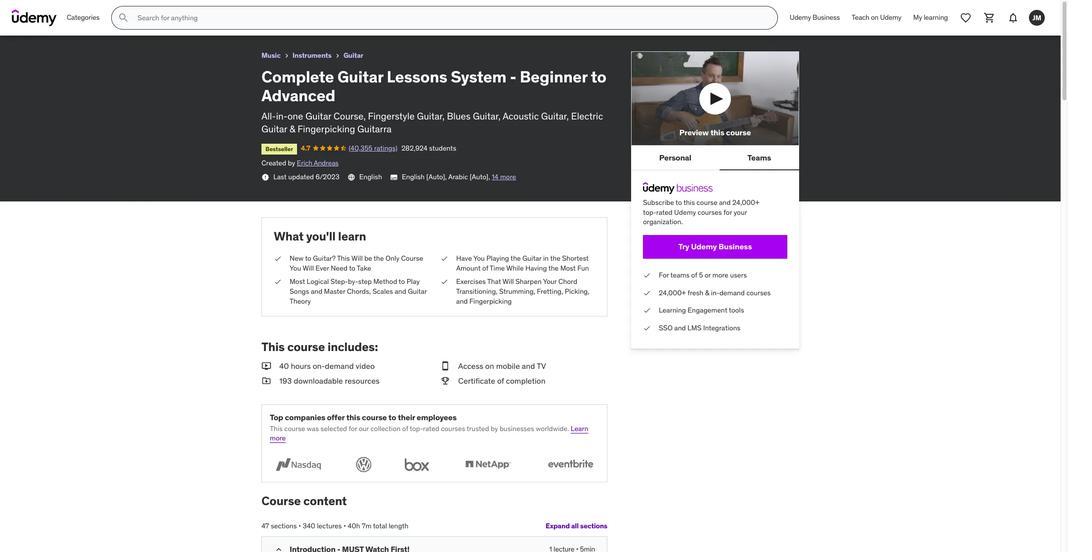 Task type: describe. For each thing, give the bounding box(es) containing it.
& inside complete guitar lessons system - beginner to advanced all-in-one guitar course, fingerstyle guitar, blues guitar, acoustic guitar, electric guitar & fingerpicking guitarra
[[290, 123, 295, 135]]

complete guitar lessons system - beginner to advanced
[[8, 4, 222, 14]]

udemy business link
[[784, 6, 846, 30]]

rated
[[423, 425, 439, 433]]

xsmall image for sso
[[643, 324, 651, 333]]

chord
[[558, 277, 577, 286]]

playing
[[487, 254, 509, 263]]

5
[[699, 271, 703, 280]]

play
[[407, 277, 420, 286]]

will inside exercises that will sharpen your chord transitioning, strumming, fretting, picking, and fingerpicking
[[503, 277, 514, 286]]

course,
[[334, 110, 366, 122]]

theory
[[290, 297, 311, 306]]

learn
[[571, 425, 588, 433]]

lessons for complete guitar lessons system - beginner to advanced all-in-one guitar course, fingerstyle guitar, blues guitar, acoustic guitar, electric guitar & fingerpicking guitarra
[[387, 67, 447, 87]]

more for 14
[[500, 172, 516, 181]]

course content
[[261, 494, 347, 509]]

course down "companies"
[[284, 425, 305, 433]]

beginner for complete guitar lessons system - beginner to advanced all-in-one guitar course, fingerstyle guitar, blues guitar, acoustic guitar, electric guitar & fingerpicking guitarra
[[520, 67, 588, 87]]

to inside the subscribe to this course and 24,000+ top‑rated udemy courses for your organization.
[[676, 198, 682, 207]]

xsmall image for for
[[643, 271, 651, 281]]

0 horizontal spatial ratings)
[[94, 17, 117, 26]]

music
[[261, 51, 281, 60]]

shortest
[[562, 254, 589, 263]]

1 • from the left
[[299, 522, 301, 531]]

advanced for complete guitar lessons system - beginner to advanced
[[184, 4, 222, 14]]

complete for complete guitar lessons system - beginner to advanced
[[8, 4, 45, 14]]

this course was selected for our collection of top-rated courses trusted by businesses worldwide.
[[270, 425, 569, 433]]

selected
[[321, 425, 347, 433]]

subscribe
[[643, 198, 674, 207]]

having
[[525, 264, 547, 273]]

teach on udemy link
[[846, 6, 907, 30]]

notifications image
[[1007, 12, 1019, 24]]

0 horizontal spatial courses
[[441, 425, 465, 433]]

the down the in
[[549, 264, 559, 273]]

exercises
[[456, 277, 486, 286]]

the right the in
[[550, 254, 560, 263]]

guitar inside 'have you playing the guitar in the shortest amount of time while having the most fun'
[[523, 254, 542, 263]]

1 vertical spatial bestseller
[[265, 145, 293, 153]]

shopping cart with 0 items image
[[984, 12, 996, 24]]

small image left certificate
[[440, 376, 450, 387]]

1 horizontal spatial small image
[[274, 545, 284, 553]]

erich andreas link
[[297, 159, 339, 168]]

,
[[488, 172, 490, 181]]

all-
[[261, 110, 276, 122]]

complete for complete guitar lessons system - beginner to advanced all-in-one guitar course, fingerstyle guitar, blues guitar, acoustic guitar, electric guitar & fingerpicking guitarra
[[261, 67, 334, 87]]

have you playing the guitar in the shortest amount of time while having the most fun
[[456, 254, 589, 273]]

english for english [auto], arabic [auto] , 14 more
[[402, 172, 425, 181]]

songs
[[290, 287, 309, 296]]

instruments link
[[292, 49, 332, 62]]

more inside learn more
[[270, 434, 286, 443]]

47
[[261, 522, 269, 531]]

organization.
[[643, 218, 683, 227]]

worldwide.
[[536, 425, 569, 433]]

mobile
[[496, 361, 520, 371]]

this for this course was selected for our collection of top-rated courses trusted by businesses worldwide.
[[270, 425, 283, 433]]

xsmall image for learning
[[643, 306, 651, 316]]

guitar inside most logical step-by-step method to play songs and master chords, scales and guitar theory
[[408, 287, 427, 296]]

most inside 'have you playing the guitar in the shortest amount of time while having the most fun'
[[560, 264, 576, 273]]

0 vertical spatial small image
[[261, 376, 271, 387]]

scales
[[373, 287, 393, 296]]

udemy inside the subscribe to this course and 24,000+ top‑rated udemy courses for your organization.
[[674, 208, 696, 217]]

teams
[[748, 153, 771, 162]]

chords,
[[347, 287, 371, 296]]

nasdaq image
[[270, 456, 327, 475]]

video
[[356, 361, 375, 371]]

for
[[659, 271, 669, 280]]

companies
[[285, 413, 325, 422]]

while
[[506, 264, 524, 273]]

eventbrite image
[[542, 456, 599, 475]]

small image for certificate of completion
[[440, 361, 450, 372]]

of left 5
[[691, 271, 697, 280]]

6/2023
[[316, 172, 340, 181]]

be
[[364, 254, 372, 263]]

all
[[571, 522, 579, 531]]

top‑rated
[[643, 208, 673, 217]]

0 vertical spatial 4.7
[[47, 17, 57, 26]]

system for complete guitar lessons system - beginner to advanced all-in-one guitar course, fingerstyle guitar, blues guitar, acoustic guitar, electric guitar & fingerpicking guitarra
[[451, 67, 507, 87]]

course up "our"
[[362, 413, 387, 422]]

box image
[[400, 456, 434, 475]]

tools
[[729, 306, 744, 315]]

1 horizontal spatial 282,924
[[401, 144, 428, 153]]

electric
[[571, 110, 603, 122]]

lessons for complete guitar lessons system - beginner to advanced
[[71, 4, 102, 14]]

- for complete guitar lessons system - beginner to advanced all-in-one guitar course, fingerstyle guitar, blues guitar, acoustic guitar, electric guitar & fingerpicking guitarra
[[510, 67, 516, 87]]

47 sections • 340 lectures • 40h 7m total length
[[261, 522, 409, 531]]

24,000+ fresh & in-demand courses
[[659, 288, 771, 297]]

sso and lms integrations
[[659, 324, 741, 333]]

content
[[303, 494, 347, 509]]

on for teach
[[871, 13, 879, 22]]

and left tv
[[522, 361, 535, 371]]

personal
[[659, 153, 691, 162]]

for teams of 5 or more users
[[659, 271, 747, 280]]

1 vertical spatial by
[[491, 425, 498, 433]]

1 vertical spatial (40,355
[[349, 144, 373, 153]]

my
[[913, 13, 922, 22]]

1 horizontal spatial ratings)
[[374, 144, 398, 153]]

Search for anything text field
[[136, 9, 766, 26]]

beginner for complete guitar lessons system - beginner to advanced
[[139, 4, 173, 14]]

netapp image
[[459, 456, 516, 475]]

0 horizontal spatial for
[[349, 425, 357, 433]]

udemy business image
[[643, 183, 713, 194]]

to inside complete guitar lessons system - beginner to advanced all-in-one guitar course, fingerstyle guitar, blues guitar, acoustic guitar, electric guitar & fingerpicking guitarra
[[591, 67, 606, 87]]

jm link
[[1025, 6, 1049, 30]]

and inside exercises that will sharpen your chord transitioning, strumming, fretting, picking, and fingerpicking
[[456, 297, 468, 306]]

access on mobile and tv
[[458, 361, 546, 371]]

of left top-
[[402, 425, 408, 433]]

picking,
[[565, 287, 589, 296]]

1 horizontal spatial (40,355 ratings)
[[349, 144, 398, 153]]

the inside new to guitar? this will be the only course you will ever need to take
[[374, 254, 384, 263]]

most logical step-by-step method to play songs and master chords, scales and guitar theory
[[290, 277, 427, 306]]

tv
[[537, 361, 546, 371]]

learn more
[[270, 425, 588, 443]]

trusted
[[467, 425, 489, 433]]

try udemy business
[[678, 242, 752, 252]]

instruments
[[292, 51, 332, 60]]

0 vertical spatial (40,355
[[68, 17, 92, 26]]

subscribe to this course and 24,000+ top‑rated udemy courses for your organization.
[[643, 198, 760, 227]]

this inside new to guitar? this will be the only course you will ever need to take
[[337, 254, 350, 263]]

try udemy business link
[[643, 235, 787, 259]]

transitioning,
[[456, 287, 498, 296]]

categories button
[[61, 6, 105, 30]]

this inside button
[[711, 128, 724, 137]]

certificate of completion
[[458, 376, 546, 386]]

1 horizontal spatial demand
[[720, 288, 745, 297]]

that
[[487, 277, 501, 286]]

1 horizontal spatial students
[[429, 144, 456, 153]]

1 horizontal spatial 4.7
[[301, 144, 310, 153]]

udemy inside "link"
[[790, 13, 811, 22]]

preview this course
[[679, 128, 751, 137]]

this for this course includes:
[[261, 340, 285, 355]]

course language image
[[347, 173, 355, 181]]

teach on udemy
[[852, 13, 902, 22]]

system for complete guitar lessons system - beginner to advanced
[[104, 4, 132, 14]]



Task type: vqa. For each thing, say whether or not it's contained in the screenshot.
Amount
yes



Task type: locate. For each thing, give the bounding box(es) containing it.
this inside the subscribe to this course and 24,000+ top‑rated udemy courses for your organization.
[[684, 198, 695, 207]]

users
[[730, 271, 747, 280]]

0 horizontal spatial 282,924 students
[[121, 17, 176, 26]]

xsmall image left have
[[440, 254, 448, 264]]

beginner inside complete guitar lessons system - beginner to advanced all-in-one guitar course, fingerstyle guitar, blues guitar, acoustic guitar, electric guitar & fingerpicking guitarra
[[520, 67, 588, 87]]

udemy
[[790, 13, 811, 22], [880, 13, 902, 22], [674, 208, 696, 217], [691, 242, 717, 252]]

personal button
[[631, 146, 720, 170]]

resources
[[345, 376, 380, 386]]

0 vertical spatial business
[[813, 13, 840, 22]]

system inside complete guitar lessons system - beginner to advanced all-in-one guitar course, fingerstyle guitar, blues guitar, acoustic guitar, electric guitar & fingerpicking guitarra
[[451, 67, 507, 87]]

my learning link
[[907, 6, 954, 30]]

small image left 40
[[261, 361, 271, 372]]

on left mobile
[[485, 361, 494, 371]]

0 horizontal spatial more
[[270, 434, 286, 443]]

1 horizontal spatial 282,924 students
[[401, 144, 456, 153]]

1 vertical spatial ratings)
[[374, 144, 398, 153]]

1 horizontal spatial (40,355
[[349, 144, 373, 153]]

students up [auto], arabic
[[429, 144, 456, 153]]

14
[[492, 172, 499, 181]]

course up the teams
[[726, 128, 751, 137]]

1 vertical spatial on
[[485, 361, 494, 371]]

- right submit search image
[[134, 4, 137, 14]]

to inside most logical step-by-step method to play songs and master chords, scales and guitar theory
[[399, 277, 405, 286]]

1 horizontal spatial advanced
[[261, 86, 335, 106]]

1 horizontal spatial will
[[351, 254, 363, 263]]

0 horizontal spatial lessons
[[71, 4, 102, 14]]

courses inside the subscribe to this course and 24,000+ top‑rated udemy courses for your organization.
[[698, 208, 722, 217]]

and up try udemy business
[[719, 198, 731, 207]]

step-
[[331, 277, 348, 286]]

0 horizontal spatial in-
[[276, 110, 288, 122]]

0 vertical spatial more
[[500, 172, 516, 181]]

2 • from the left
[[344, 522, 346, 531]]

2 horizontal spatial courses
[[746, 288, 771, 297]]

1 vertical spatial 282,924
[[401, 144, 428, 153]]

1 vertical spatial more
[[713, 271, 729, 280]]

lessons inside complete guitar lessons system - beginner to advanced all-in-one guitar course, fingerstyle guitar, blues guitar, acoustic guitar, electric guitar & fingerpicking guitarra
[[387, 67, 447, 87]]

1 vertical spatial system
[[451, 67, 507, 87]]

sections right all
[[580, 522, 607, 531]]

2 vertical spatial this
[[270, 425, 283, 433]]

demand up 193 downloadable resources
[[325, 361, 354, 371]]

of down "access on mobile and tv"
[[497, 376, 504, 386]]

will up strumming,
[[503, 277, 514, 286]]

- up acoustic
[[510, 67, 516, 87]]

created by erich andreas
[[261, 159, 339, 168]]

this up 40
[[261, 340, 285, 355]]

courses
[[698, 208, 722, 217], [746, 288, 771, 297], [441, 425, 465, 433]]

preview this course button
[[631, 51, 799, 146]]

1 horizontal spatial 24,000+
[[732, 198, 760, 207]]

learn
[[338, 229, 366, 244]]

0 horizontal spatial small image
[[261, 376, 271, 387]]

0 vertical spatial on
[[871, 13, 879, 22]]

total
[[373, 522, 387, 531]]

1 sections from the left
[[271, 522, 297, 531]]

includes:
[[328, 340, 378, 355]]

1 vertical spatial small image
[[274, 545, 284, 553]]

24,000+ up "your"
[[732, 198, 760, 207]]

0 vertical spatial by
[[288, 159, 295, 168]]

0 horizontal spatial advanced
[[184, 4, 222, 14]]

preview
[[679, 128, 709, 137]]

small image
[[261, 361, 271, 372], [440, 361, 450, 372], [440, 376, 450, 387]]

lessons up fingerstyle
[[387, 67, 447, 87]]

1 vertical spatial most
[[290, 277, 305, 286]]

fingerstyle
[[368, 110, 415, 122]]

try
[[678, 242, 689, 252]]

1 vertical spatial business
[[719, 242, 752, 252]]

fretting,
[[537, 287, 563, 296]]

learning
[[924, 13, 948, 22]]

complete
[[8, 4, 45, 14], [261, 67, 334, 87]]

xsmall image for have
[[440, 254, 448, 264]]

course inside the subscribe to this course and 24,000+ top‑rated udemy courses for your organization.
[[697, 198, 718, 207]]

xsmall image for exercises
[[440, 277, 448, 287]]

1 guitar, from the left
[[417, 110, 445, 122]]

this up "our"
[[346, 413, 360, 422]]

complete inside complete guitar lessons system - beginner to advanced all-in-one guitar course, fingerstyle guitar, blues guitar, acoustic guitar, electric guitar & fingerpicking guitarra
[[261, 67, 334, 87]]

1 horizontal spatial fingerpicking
[[469, 297, 512, 306]]

the right be at the left of the page
[[374, 254, 384, 263]]

course inside preview this course button
[[726, 128, 751, 137]]

0 vertical spatial bestseller
[[12, 18, 39, 26]]

xsmall image for new
[[274, 254, 282, 264]]

this
[[337, 254, 350, 263], [261, 340, 285, 355], [270, 425, 283, 433]]

small image for 193 downloadable resources
[[261, 361, 271, 372]]

0 vertical spatial in-
[[276, 110, 288, 122]]

advanced inside complete guitar lessons system - beginner to advanced all-in-one guitar course, fingerstyle guitar, blues guitar, acoustic guitar, electric guitar & fingerpicking guitarra
[[261, 86, 335, 106]]

0 vertical spatial this
[[337, 254, 350, 263]]

have
[[456, 254, 472, 263]]

guitarra
[[357, 123, 392, 135]]

in- up created
[[276, 110, 288, 122]]

by left erich
[[288, 159, 295, 168]]

system up blues
[[451, 67, 507, 87]]

master
[[324, 287, 345, 296]]

fun
[[577, 264, 589, 273]]

this course includes:
[[261, 340, 378, 355]]

expand all sections button
[[546, 517, 607, 537]]

1 english from the left
[[359, 172, 382, 181]]

ratings)
[[94, 17, 117, 26], [374, 144, 398, 153]]

for inside the subscribe to this course and 24,000+ top‑rated udemy courses for your organization.
[[724, 208, 732, 217]]

1 vertical spatial course
[[261, 494, 301, 509]]

lessons
[[71, 4, 102, 14], [387, 67, 447, 87]]

sections inside 'dropdown button'
[[580, 522, 607, 531]]

the up while
[[511, 254, 521, 263]]

in- up engagement
[[711, 288, 720, 297]]

40 hours on-demand video
[[279, 361, 375, 371]]

lms
[[688, 324, 702, 333]]

courses left "your"
[[698, 208, 722, 217]]

method
[[373, 277, 397, 286]]

you
[[473, 254, 485, 263], [290, 264, 301, 273]]

downloadable
[[294, 376, 343, 386]]

- inside complete guitar lessons system - beginner to advanced all-in-one guitar course, fingerstyle guitar, blues guitar, acoustic guitar, electric guitar & fingerpicking guitarra
[[510, 67, 516, 87]]

in- inside complete guitar lessons system - beginner to advanced all-in-one guitar course, fingerstyle guitar, blues guitar, acoustic guitar, electric guitar & fingerpicking guitarra
[[276, 110, 288, 122]]

more down top
[[270, 434, 286, 443]]

1 vertical spatial will
[[303, 264, 314, 273]]

guitar link
[[344, 49, 363, 62]]

0 horizontal spatial demand
[[325, 361, 354, 371]]

40h 7m
[[348, 522, 371, 531]]

1 horizontal spatial -
[[510, 67, 516, 87]]

24,000+ up learning
[[659, 288, 686, 297]]

lessons left submit search image
[[71, 4, 102, 14]]

course inside new to guitar? this will be the only course you will ever need to take
[[401, 254, 423, 263]]

students right submit search image
[[149, 17, 176, 26]]

1 vertical spatial this
[[261, 340, 285, 355]]

0 horizontal spatial by
[[288, 159, 295, 168]]

(40,355 down guitarra
[[349, 144, 373, 153]]

0 vertical spatial 24,000+
[[732, 198, 760, 207]]

guitar, right blues
[[473, 110, 501, 122]]

on right teach
[[871, 13, 879, 22]]

most down shortest on the right top of page
[[560, 264, 576, 273]]

by right trusted
[[491, 425, 498, 433]]

1 horizontal spatial by
[[491, 425, 498, 433]]

0 horizontal spatial students
[[149, 17, 176, 26]]

2 vertical spatial more
[[270, 434, 286, 443]]

282,924 students up [auto], arabic
[[401, 144, 456, 153]]

1 vertical spatial 24,000+
[[659, 288, 686, 297]]

1 vertical spatial this
[[684, 198, 695, 207]]

this right the preview
[[711, 128, 724, 137]]

1 vertical spatial 282,924 students
[[401, 144, 456, 153]]

and down "transitioning,"
[[456, 297, 468, 306]]

(40,355 ratings) down guitarra
[[349, 144, 398, 153]]

24,000+ inside the subscribe to this course and 24,000+ top‑rated udemy courses for your organization.
[[732, 198, 760, 207]]

more for or
[[713, 271, 729, 280]]

courses down "employees"
[[441, 425, 465, 433]]

xsmall image left learning
[[643, 306, 651, 316]]

•
[[299, 522, 301, 531], [344, 522, 346, 531]]

0 vertical spatial -
[[134, 4, 137, 14]]

this up need
[[337, 254, 350, 263]]

course up 47
[[261, 494, 301, 509]]

1 horizontal spatial most
[[560, 264, 576, 273]]

40
[[279, 361, 289, 371]]

& down one
[[290, 123, 295, 135]]

last updated 6/2023
[[273, 172, 340, 181]]

course
[[401, 254, 423, 263], [261, 494, 301, 509]]

course up 'hours'
[[287, 340, 325, 355]]

0 vertical spatial course
[[401, 254, 423, 263]]

0 vertical spatial students
[[149, 17, 176, 26]]

[auto]
[[470, 172, 488, 181]]

1 horizontal spatial you
[[473, 254, 485, 263]]

ratings) down complete guitar lessons system - beginner to advanced
[[94, 17, 117, 26]]

you down new
[[290, 264, 301, 273]]

0 horizontal spatial (40,355 ratings)
[[68, 17, 117, 26]]

by
[[288, 159, 295, 168], [491, 425, 498, 433]]

lectures
[[317, 522, 342, 531]]

xsmall image left exercises
[[440, 277, 448, 287]]

1 horizontal spatial guitar,
[[473, 110, 501, 122]]

small image left access at the left
[[440, 361, 450, 372]]

of inside 'have you playing the guitar in the shortest amount of time while having the most fun'
[[482, 264, 488, 273]]

you inside new to guitar? this will be the only course you will ever need to take
[[290, 264, 301, 273]]

tab list
[[631, 146, 799, 171]]

you'll
[[306, 229, 336, 244]]

english right closed captions image
[[402, 172, 425, 181]]

fingerpicking down "transitioning,"
[[469, 297, 512, 306]]

your
[[734, 208, 747, 217]]

top
[[270, 413, 283, 422]]

1 horizontal spatial complete
[[261, 67, 334, 87]]

what you'll learn
[[274, 229, 366, 244]]

more
[[500, 172, 516, 181], [713, 271, 729, 280], [270, 434, 286, 443]]

and right sso
[[674, 324, 686, 333]]

ever
[[316, 264, 329, 273]]

for left "our"
[[349, 425, 357, 433]]

• left 40h 7m
[[344, 522, 346, 531]]

by-
[[348, 277, 358, 286]]

1 horizontal spatial more
[[500, 172, 516, 181]]

of left time
[[482, 264, 488, 273]]

0 vertical spatial ratings)
[[94, 17, 117, 26]]

1 horizontal spatial this
[[684, 198, 695, 207]]

0 horizontal spatial this
[[346, 413, 360, 422]]

exercises that will sharpen your chord transitioning, strumming, fretting, picking, and fingerpicking
[[456, 277, 589, 306]]

wishlist image
[[960, 12, 972, 24]]

courses down the "users"
[[746, 288, 771, 297]]

0 vertical spatial (40,355 ratings)
[[68, 17, 117, 26]]

submit search image
[[118, 12, 130, 24]]

0 vertical spatial fingerpicking
[[298, 123, 355, 135]]

ratings) down guitarra
[[374, 144, 398, 153]]

&
[[290, 123, 295, 135], [705, 288, 709, 297]]

will left be at the left of the page
[[351, 254, 363, 263]]

(40,355 ratings) down complete guitar lessons system - beginner to advanced
[[68, 17, 117, 26]]

advanced for complete guitar lessons system - beginner to advanced all-in-one guitar course, fingerstyle guitar, blues guitar, acoustic guitar, electric guitar & fingerpicking guitarra
[[261, 86, 335, 106]]

2 english from the left
[[402, 172, 425, 181]]

0 horizontal spatial most
[[290, 277, 305, 286]]

1 horizontal spatial sections
[[580, 522, 607, 531]]

2 vertical spatial will
[[503, 277, 514, 286]]

1 horizontal spatial &
[[705, 288, 709, 297]]

0 horizontal spatial will
[[303, 264, 314, 273]]

xsmall image left fresh
[[643, 288, 651, 298]]

0 horizontal spatial 4.7
[[47, 17, 57, 26]]

0 vertical spatial this
[[711, 128, 724, 137]]

0 horizontal spatial •
[[299, 522, 301, 531]]

- for complete guitar lessons system - beginner to advanced
[[134, 4, 137, 14]]

engagement
[[688, 306, 727, 315]]

282,924 students down complete guitar lessons system - beginner to advanced
[[121, 17, 176, 26]]

business up the "users"
[[719, 242, 752, 252]]

sections right 47
[[271, 522, 297, 531]]

most up songs
[[290, 277, 305, 286]]

0 vertical spatial advanced
[[184, 4, 222, 14]]

step
[[358, 277, 372, 286]]

system
[[104, 4, 132, 14], [451, 67, 507, 87]]

english for english
[[359, 172, 382, 181]]

(40,355
[[68, 17, 92, 26], [349, 144, 373, 153]]

xsmall image left last
[[261, 173, 269, 181]]

need
[[331, 264, 348, 273]]

guitar, left blues
[[417, 110, 445, 122]]

282,924 down complete guitar lessons system - beginner to advanced
[[121, 17, 147, 26]]

282,924
[[121, 17, 147, 26], [401, 144, 428, 153]]

course right only
[[401, 254, 423, 263]]

course down udemy business image
[[697, 198, 718, 207]]

guitar, left electric
[[541, 110, 569, 122]]

beginner
[[139, 4, 173, 14], [520, 67, 588, 87]]

fingerpicking down course,
[[298, 123, 355, 135]]

xsmall image
[[261, 173, 269, 181], [274, 254, 282, 264], [440, 254, 448, 264], [643, 271, 651, 281], [440, 277, 448, 287], [643, 288, 651, 298]]

(40,355 down complete guitar lessons system - beginner to advanced
[[68, 17, 92, 26]]

0 vertical spatial 282,924
[[121, 17, 147, 26]]

2 horizontal spatial this
[[711, 128, 724, 137]]

you inside 'have you playing the guitar in the shortest amount of time while having the most fun'
[[473, 254, 485, 263]]

1 horizontal spatial course
[[401, 254, 423, 263]]

on-
[[313, 361, 325, 371]]

1 vertical spatial (40,355 ratings)
[[349, 144, 398, 153]]

expand
[[546, 522, 570, 531]]

1 vertical spatial &
[[705, 288, 709, 297]]

xsmall image for 24,000+
[[643, 288, 651, 298]]

xsmall image left sso
[[643, 324, 651, 333]]

on
[[871, 13, 879, 22], [485, 361, 494, 371]]

1 vertical spatial courses
[[746, 288, 771, 297]]

0 horizontal spatial course
[[261, 494, 301, 509]]

fingerpicking inside complete guitar lessons system - beginner to advanced all-in-one guitar course, fingerstyle guitar, blues guitar, acoustic guitar, electric guitar & fingerpicking guitarra
[[298, 123, 355, 135]]

english
[[359, 172, 382, 181], [402, 172, 425, 181]]

andreas
[[314, 159, 339, 168]]

will left ever
[[303, 264, 314, 273]]

udemy image
[[12, 9, 57, 26]]

fresh
[[688, 288, 704, 297]]

fingerpicking inside exercises that will sharpen your chord transitioning, strumming, fretting, picking, and fingerpicking
[[469, 297, 512, 306]]

0 horizontal spatial complete
[[8, 4, 45, 14]]

1 horizontal spatial lessons
[[387, 67, 447, 87]]

1 vertical spatial 4.7
[[301, 144, 310, 153]]

1 vertical spatial students
[[429, 144, 456, 153]]

1 horizontal spatial courses
[[698, 208, 722, 217]]

1 vertical spatial in-
[[711, 288, 720, 297]]

and right scales
[[395, 287, 406, 296]]

1 horizontal spatial beginner
[[520, 67, 588, 87]]

for left "your"
[[724, 208, 732, 217]]

small image
[[261, 376, 271, 387], [274, 545, 284, 553]]

volkswagen image
[[353, 456, 374, 475]]

xsmall image for last
[[261, 173, 269, 181]]

1 horizontal spatial in-
[[711, 288, 720, 297]]

3 guitar, from the left
[[541, 110, 569, 122]]

xsmall image left songs
[[274, 277, 282, 287]]

2 guitar, from the left
[[473, 110, 501, 122]]

on for access
[[485, 361, 494, 371]]

in
[[543, 254, 549, 263]]

282,924 students
[[121, 17, 176, 26], [401, 144, 456, 153]]

jm
[[1033, 13, 1041, 22]]

employees
[[417, 413, 457, 422]]

more right 14
[[500, 172, 516, 181]]

2 horizontal spatial guitar,
[[541, 110, 569, 122]]

or
[[705, 271, 711, 280]]

you up amount
[[473, 254, 485, 263]]

0 vertical spatial 282,924 students
[[121, 17, 176, 26]]

teach
[[852, 13, 870, 22]]

2 vertical spatial this
[[346, 413, 360, 422]]

xsmall image for most
[[274, 277, 282, 287]]

1 vertical spatial you
[[290, 264, 301, 273]]

most inside most logical step-by-step method to play songs and master chords, scales and guitar theory
[[290, 277, 305, 286]]

sharpen
[[516, 277, 542, 286]]

282,924 down fingerstyle
[[401, 144, 428, 153]]

2 sections from the left
[[580, 522, 607, 531]]

system right categories
[[104, 4, 132, 14]]

udemy business
[[790, 13, 840, 22]]

guitar?
[[313, 254, 336, 263]]

integrations
[[703, 324, 741, 333]]

business left teach
[[813, 13, 840, 22]]

xsmall image left for
[[643, 271, 651, 281]]

& right fresh
[[705, 288, 709, 297]]

and inside the subscribe to this course and 24,000+ top‑rated udemy courses for your organization.
[[719, 198, 731, 207]]

1 vertical spatial complete
[[261, 67, 334, 87]]

and down the logical at bottom left
[[311, 287, 322, 296]]

teams
[[671, 271, 690, 280]]

xsmall image right music link
[[283, 52, 290, 60]]

0 horizontal spatial 24,000+
[[659, 288, 686, 297]]

tab list containing personal
[[631, 146, 799, 171]]

xsmall image left guitar link
[[334, 52, 342, 60]]

4.7
[[47, 17, 57, 26], [301, 144, 310, 153]]

english right 'course language' icon
[[359, 172, 382, 181]]

xsmall image
[[283, 52, 290, 60], [334, 52, 342, 60], [274, 277, 282, 287], [643, 306, 651, 316], [643, 324, 651, 333]]

0 horizontal spatial business
[[719, 242, 752, 252]]

0 horizontal spatial 282,924
[[121, 17, 147, 26]]

1 horizontal spatial english
[[402, 172, 425, 181]]

0 horizontal spatial bestseller
[[12, 18, 39, 26]]

closed captions image
[[390, 173, 398, 181]]

top-
[[410, 425, 423, 433]]

time
[[490, 264, 505, 273]]

• left 340
[[299, 522, 301, 531]]

2 horizontal spatial more
[[713, 271, 729, 280]]

24,000+
[[732, 198, 760, 207], [659, 288, 686, 297]]

4.7 left categories dropdown button
[[47, 17, 57, 26]]

sso
[[659, 324, 673, 333]]

xsmall image left new
[[274, 254, 282, 264]]

0 vertical spatial beginner
[[139, 4, 173, 14]]

last
[[273, 172, 287, 181]]

this down top
[[270, 425, 283, 433]]

4.7 up erich
[[301, 144, 310, 153]]

0 vertical spatial you
[[473, 254, 485, 263]]

14 more button
[[492, 172, 516, 182]]

business inside "link"
[[813, 13, 840, 22]]

was
[[307, 425, 319, 433]]

0 horizontal spatial on
[[485, 361, 494, 371]]

this down udemy business image
[[684, 198, 695, 207]]

more right or
[[713, 271, 729, 280]]

music link
[[261, 49, 281, 62]]



